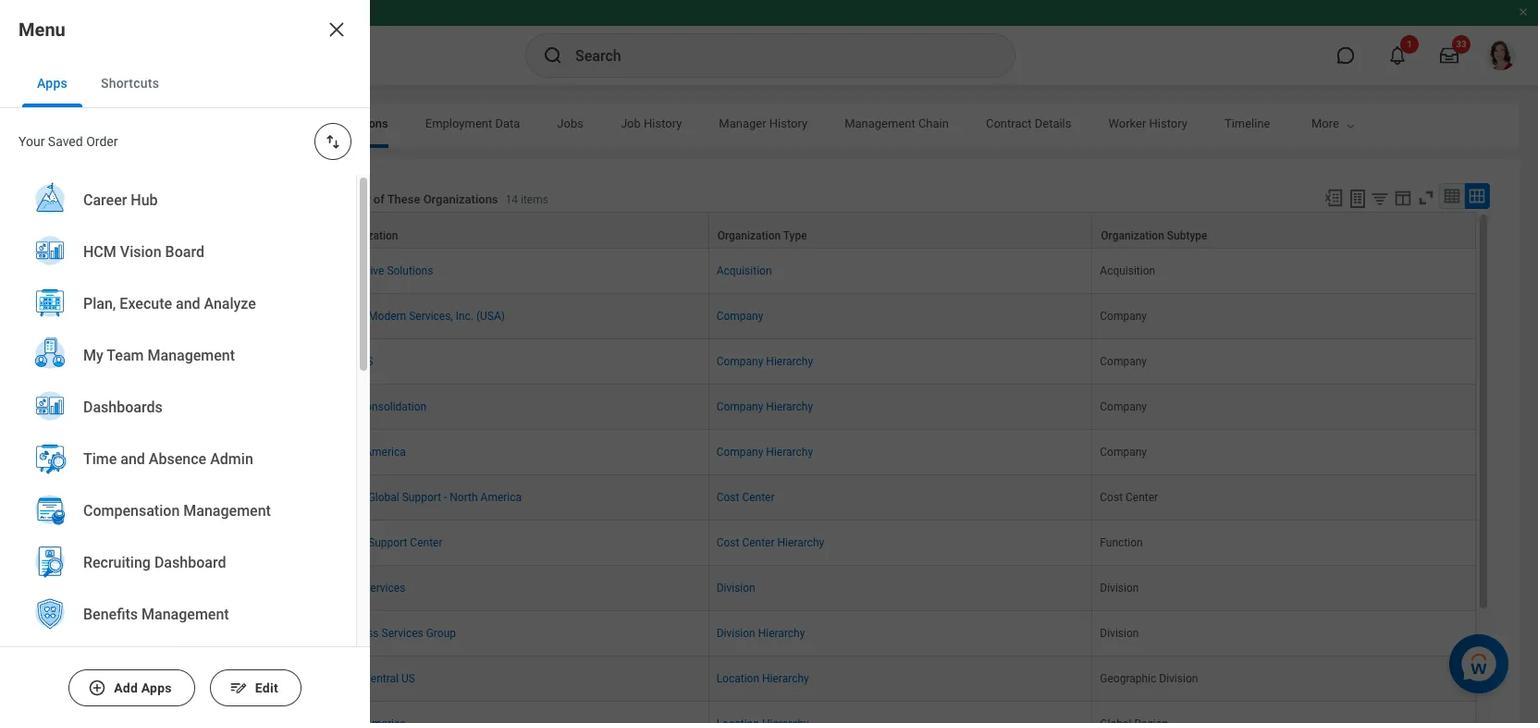 Task type: vqa. For each thing, say whether or not it's contained in the screenshot.


Task type: describe. For each thing, give the bounding box(es) containing it.
global modern services, inc. (usa) link
[[334, 306, 505, 323]]

manager
[[719, 117, 766, 130]]

1 horizontal spatial apps
[[141, 681, 172, 696]]

compensation management
[[83, 503, 271, 520]]

benefits image
[[22, 586, 44, 609]]

acquisition link
[[717, 261, 772, 278]]

usa
[[334, 673, 355, 685]]

pay link
[[0, 616, 277, 653]]

company link
[[717, 306, 763, 323]]

0 horizontal spatial apps
[[37, 76, 67, 91]]

expand table image
[[1468, 187, 1486, 205]]

menu
[[18, 18, 65, 41]]

plus circle image
[[88, 679, 107, 697]]

phone abby brennan [c] element
[[47, 392, 90, 407]]

division hierarchy
[[717, 627, 805, 640]]

management down admin
[[183, 503, 271, 520]]

all
[[334, 355, 347, 368]]

global for support
[[334, 537, 365, 550]]

type
[[783, 229, 807, 242]]

0 vertical spatial and
[[176, 295, 200, 313]]

hierarchy for usa - central us
[[762, 673, 809, 685]]

function
[[1100, 537, 1143, 550]]

history for manager history
[[769, 117, 808, 130]]

fullscreen image
[[1416, 188, 1436, 208]]

services,
[[409, 310, 453, 323]]

absence
[[149, 451, 206, 468]]

additional data
[[1307, 117, 1389, 130]]

innovative
[[334, 265, 384, 278]]

more
[[1312, 117, 1339, 130]]

apps button
[[22, 59, 82, 107]]

benefits management
[[83, 606, 229, 624]]

organization subtype
[[1101, 229, 1208, 242]]

details
[[1035, 117, 1072, 130]]

shortcuts button
[[86, 59, 174, 107]]

location hierarchy link
[[717, 669, 809, 685]]

pay image
[[22, 623, 44, 646]]

dashboards
[[83, 399, 163, 417]]

management inside 'link'
[[142, 606, 229, 624]]

history for worker history
[[1149, 117, 1188, 130]]

0 horizontal spatial organizations
[[313, 117, 388, 130]]

email
[[125, 393, 152, 406]]

row containing usa - central us
[[326, 657, 1476, 702]]

hcm
[[83, 244, 116, 261]]

innovative solutions
[[334, 265, 433, 278]]

email abby brennan [c] element
[[117, 392, 160, 407]]

add apps
[[114, 681, 172, 696]]

time and absence admin
[[83, 451, 253, 468]]

hierarchy for cdc consolidation
[[766, 401, 813, 414]]

your
[[18, 134, 45, 149]]

shortcuts
[[101, 76, 159, 91]]

geographic
[[1100, 673, 1157, 685]]

division hierarchy link
[[717, 624, 805, 640]]

tab list containing apps
[[0, 59, 370, 108]]

organization for organization type
[[717, 229, 781, 242]]

group
[[426, 627, 456, 640]]

cost center link
[[717, 488, 775, 504]]

member of these organizations 14 items
[[326, 193, 548, 207]]

global support center
[[334, 537, 443, 550]]

33100
[[334, 491, 365, 504]]

row containing cdc consolidation
[[326, 385, 1476, 430]]

central
[[363, 673, 399, 685]]

representative
[[169, 279, 249, 292]]

edit
[[255, 681, 278, 696]]

my team management
[[83, 347, 235, 365]]

inc.
[[456, 310, 474, 323]]

contact image
[[22, 512, 44, 535]]

management chain
[[845, 117, 949, 130]]

row containing global modern services, inc. (usa)
[[326, 294, 1476, 340]]

manager history
[[719, 117, 808, 130]]

contact link
[[0, 505, 277, 542]]

job image
[[22, 475, 44, 498]]

america inside 33100 global support - north america link
[[481, 491, 522, 504]]

global navigation dialog
[[0, 0, 370, 723]]

center for cost center element
[[1126, 491, 1158, 504]]

company element for north america
[[1100, 442, 1147, 459]]

employment data
[[425, 117, 520, 130]]

row containing north america
[[326, 430, 1476, 476]]

senior customer services representative
[[29, 279, 249, 292]]

edit button
[[210, 670, 301, 707]]

row containing innovative solutions
[[326, 249, 1476, 294]]

navigation pane region
[[0, 85, 277, 723]]

cost for cost center
[[717, 491, 739, 504]]

company hierarchy link for cdc consolidation
[[717, 397, 813, 414]]

text edit image
[[229, 679, 248, 697]]

center down 33100 global support - north america
[[410, 537, 443, 550]]

phone
[[53, 393, 84, 406]]

order
[[86, 134, 118, 149]]

view team image
[[198, 353, 220, 375]]

row containing global support center
[[326, 521, 1476, 566]]

tag image
[[226, 94, 246, 115]]

my team management link
[[22, 330, 334, 384]]

x image
[[326, 18, 348, 41]]

all gms link
[[334, 352, 373, 368]]

location
[[717, 673, 759, 685]]

sort image
[[324, 132, 342, 151]]

contract
[[986, 117, 1032, 130]]

team
[[107, 347, 144, 365]]

row containing 33100 global support - north america
[[326, 476, 1476, 521]]

1 vertical spatial and
[[121, 451, 145, 468]]

organization type button
[[709, 213, 1092, 248]]

north america link
[[334, 442, 406, 459]]

cost center hierarchy
[[717, 537, 824, 550]]

saved
[[48, 134, 83, 149]]

tab list containing organizations
[[198, 104, 1510, 148]]

time and absence admin link
[[22, 434, 334, 487]]

division element for division hierarchy
[[1100, 624, 1139, 640]]

global support center link
[[334, 533, 443, 550]]

hierarchy for all gms
[[766, 355, 813, 368]]

company hierarchy link for all gms
[[717, 352, 813, 368]]

phone image
[[55, 353, 81, 375]]

division right geographic
[[1159, 673, 1198, 685]]

services for business
[[382, 627, 423, 640]]

division for division "element" related to division
[[1100, 582, 1139, 595]]

cost center for cost center link
[[717, 491, 775, 504]]

skills dashboard image
[[31, 643, 83, 691]]

global for modern
[[334, 310, 365, 323]]

company element for all gms
[[1100, 352, 1147, 368]]

recruiting
[[83, 554, 151, 572]]

hierarchy for business services group
[[758, 627, 805, 640]]

contact
[[72, 516, 114, 530]]

services for other
[[364, 582, 405, 595]]

33100 global support - north america link
[[334, 488, 522, 504]]

cdc
[[334, 401, 356, 414]]

cdc consolidation link
[[334, 397, 427, 414]]



Task type: locate. For each thing, give the bounding box(es) containing it.
organization up innovative
[[335, 229, 398, 242]]

3 company hierarchy from the top
[[717, 446, 813, 459]]

division for division hierarchy
[[717, 627, 755, 640]]

other services link
[[334, 578, 405, 595]]

cost inside "cost center hierarchy" link
[[717, 537, 739, 550]]

organization subtype button
[[1093, 213, 1475, 248]]

1 acquisition from the left
[[717, 265, 772, 278]]

brennan
[[110, 242, 191, 268]]

0 horizontal spatial america
[[365, 446, 406, 459]]

worker history
[[1109, 117, 1188, 130]]

history right worker
[[1149, 117, 1188, 130]]

apps
[[37, 76, 67, 91], [141, 681, 172, 696]]

2 row from the top
[[326, 249, 1476, 294]]

services right other at left bottom
[[364, 582, 405, 595]]

other services
[[334, 582, 405, 595]]

and right the time
[[121, 451, 145, 468]]

dashboard
[[154, 554, 226, 572]]

services inside business services group link
[[382, 627, 423, 640]]

center for cost center link
[[742, 491, 775, 504]]

center
[[742, 491, 775, 504], [1126, 491, 1158, 504], [410, 537, 443, 550], [742, 537, 775, 550]]

0 horizontal spatial data
[[495, 117, 520, 130]]

personal link
[[0, 542, 277, 579]]

0 vertical spatial division element
[[1100, 578, 1139, 595]]

apps right add
[[141, 681, 172, 696]]

member
[[326, 193, 371, 207]]

0 vertical spatial company hierarchy
[[717, 355, 813, 368]]

organization inside popup button
[[335, 229, 398, 242]]

33100 global support - north america
[[334, 491, 522, 504]]

organization for organization
[[335, 229, 398, 242]]

0 horizontal spatial organization
[[335, 229, 398, 242]]

row
[[326, 212, 1476, 249], [326, 249, 1476, 294], [326, 294, 1476, 340], [326, 340, 1476, 385], [326, 385, 1476, 430], [326, 430, 1476, 476], [326, 476, 1476, 521], [326, 521, 1476, 566], [326, 566, 1476, 611], [326, 611, 1476, 657], [326, 657, 1476, 702], [326, 702, 1476, 723]]

global region element
[[1100, 714, 1168, 723]]

support up other services link
[[368, 537, 407, 550]]

1 horizontal spatial organization
[[717, 229, 781, 242]]

1 cost center from the left
[[717, 491, 775, 504]]

recruiting dashboard
[[83, 554, 226, 572]]

9 row from the top
[[326, 566, 1476, 611]]

hcm vision board link
[[22, 227, 334, 280]]

2 division element from the top
[[1100, 624, 1139, 640]]

12 row from the top
[[326, 702, 1476, 723]]

benefits
[[83, 606, 138, 624]]

toolbar
[[1315, 183, 1490, 212]]

1 company hierarchy from the top
[[717, 355, 813, 368]]

3 company hierarchy link from the top
[[717, 442, 813, 459]]

data for employment data
[[495, 117, 520, 130]]

personal
[[72, 553, 120, 567]]

timeline
[[1225, 117, 1270, 130]]

6 row from the top
[[326, 430, 1476, 476]]

usa - central us
[[334, 673, 415, 685]]

division element up geographic
[[1100, 624, 1139, 640]]

plan, execute and analyze
[[83, 295, 256, 313]]

1 vertical spatial services
[[364, 582, 405, 595]]

division element for division
[[1100, 578, 1139, 595]]

0 vertical spatial north
[[334, 446, 362, 459]]

2 horizontal spatial history
[[1149, 117, 1188, 130]]

inbox large image
[[1440, 46, 1459, 65]]

acquisition for the acquisition link
[[717, 265, 772, 278]]

organization up acquisition element
[[1101, 229, 1164, 242]]

division down function
[[1100, 582, 1139, 595]]

2 vertical spatial company hierarchy link
[[717, 442, 813, 459]]

cost up function element
[[1100, 491, 1123, 504]]

export to worksheets image
[[1347, 188, 1369, 210]]

other
[[334, 582, 361, 595]]

10 row from the top
[[326, 611, 1476, 657]]

compensation
[[83, 503, 180, 520]]

2 horizontal spatial organization
[[1101, 229, 1164, 242]]

2 company hierarchy link from the top
[[717, 397, 813, 414]]

plan, execute and analyze link
[[22, 278, 334, 332]]

america inside the north america link
[[365, 446, 406, 459]]

organization inside 'popup button'
[[1101, 229, 1164, 242]]

analyze
[[204, 295, 256, 313]]

innovative solutions link
[[334, 261, 433, 278]]

location hierarchy
[[717, 673, 809, 685]]

list inside global navigation dialog
[[0, 175, 356, 723]]

history right manager
[[769, 117, 808, 130]]

division link
[[717, 578, 755, 595]]

7 row from the top
[[326, 476, 1476, 521]]

2 vertical spatial company hierarchy
[[717, 446, 813, 459]]

profile logan mcneil element
[[1475, 35, 1527, 76]]

abby
[[54, 242, 104, 268]]

1 vertical spatial global
[[368, 491, 399, 504]]

organization up the acquisition link
[[717, 229, 781, 242]]

data right additional
[[1365, 117, 1389, 130]]

1 data from the left
[[495, 117, 520, 130]]

row containing organization
[[326, 212, 1476, 249]]

summary image
[[22, 438, 44, 461]]

hcm vision board
[[83, 244, 204, 261]]

0 vertical spatial support
[[402, 491, 441, 504]]

close environment banner image
[[1518, 6, 1529, 18]]

plan,
[[83, 295, 116, 313]]

company
[[717, 310, 763, 323], [1100, 310, 1147, 323], [717, 355, 763, 368], [1100, 355, 1147, 368], [717, 401, 763, 414], [1100, 401, 1147, 414], [717, 446, 763, 459], [1100, 446, 1147, 459]]

execute
[[120, 295, 172, 313]]

services up execute at the top
[[121, 279, 166, 292]]

1 company element from the top
[[1100, 306, 1147, 323]]

(usa)
[[476, 310, 505, 323]]

1 list from the top
[[0, 175, 356, 723]]

history for job history
[[644, 117, 682, 130]]

0 horizontal spatial and
[[121, 451, 145, 468]]

0 vertical spatial organizations
[[313, 117, 388, 130]]

data right employment
[[495, 117, 520, 130]]

4 company element from the top
[[1100, 442, 1147, 459]]

division up division hierarchy link
[[717, 582, 755, 595]]

additional
[[1307, 117, 1362, 130]]

gms
[[349, 355, 373, 368]]

north
[[334, 446, 362, 459], [450, 491, 478, 504]]

support up global support center link
[[402, 491, 441, 504]]

1 organization from the left
[[335, 229, 398, 242]]

center up function element
[[1126, 491, 1158, 504]]

cost up division 'link'
[[717, 537, 739, 550]]

3 company element from the top
[[1100, 397, 1147, 414]]

1 vertical spatial company hierarchy
[[717, 401, 813, 414]]

business services group link
[[334, 624, 456, 640]]

summary link
[[0, 431, 277, 468]]

1 horizontal spatial america
[[481, 491, 522, 504]]

cost center
[[717, 491, 775, 504], [1100, 491, 1158, 504]]

select to filter grid data image
[[1370, 189, 1390, 208]]

company element for global modern services, inc. (usa)
[[1100, 306, 1147, 323]]

global down 33100
[[334, 537, 365, 550]]

job history
[[621, 117, 682, 130]]

1 vertical spatial america
[[481, 491, 522, 504]]

vision
[[120, 244, 161, 261]]

1 vertical spatial -
[[358, 673, 361, 685]]

of
[[373, 193, 385, 207]]

and down "representative" at the top of page
[[176, 295, 200, 313]]

services inside navigation pane region
[[121, 279, 166, 292]]

solutions
[[387, 265, 433, 278]]

view printable version (pdf) image
[[251, 94, 271, 115]]

1 horizontal spatial data
[[1365, 117, 1389, 130]]

5 row from the top
[[326, 385, 1476, 430]]

1 horizontal spatial organizations
[[423, 193, 498, 207]]

and
[[176, 295, 200, 313], [121, 451, 145, 468]]

0 horizontal spatial cost center
[[717, 491, 775, 504]]

2 list from the top
[[0, 431, 277, 690]]

0 vertical spatial apps
[[37, 76, 67, 91]]

senior
[[29, 279, 63, 292]]

cost inside cost center link
[[717, 491, 739, 504]]

these
[[387, 193, 420, 207]]

1 vertical spatial north
[[450, 491, 478, 504]]

cost center up function element
[[1100, 491, 1158, 504]]

acquisition element
[[1100, 261, 1155, 278]]

customer
[[66, 279, 118, 292]]

division element down function
[[1100, 578, 1139, 595]]

cost for function
[[717, 537, 739, 550]]

acquisition down "organization subtype"
[[1100, 265, 1155, 278]]

cdc consolidation
[[334, 401, 427, 414]]

business
[[334, 627, 379, 640]]

1 row from the top
[[326, 212, 1476, 249]]

tab list
[[0, 59, 370, 108], [198, 104, 1510, 148]]

organizations up 'sort' "icon"
[[313, 117, 388, 130]]

management left chain
[[845, 117, 915, 130]]

north america
[[334, 446, 406, 459]]

row containing all gms
[[326, 340, 1476, 385]]

2 data from the left
[[1365, 117, 1389, 130]]

modern
[[368, 310, 406, 323]]

cost up "cost center hierarchy" link
[[717, 491, 739, 504]]

company hierarchy for all gms
[[717, 355, 813, 368]]

list containing summary
[[0, 431, 277, 690]]

2 history from the left
[[769, 117, 808, 130]]

apps down the menu on the top left of the page
[[37, 76, 67, 91]]

cost center element
[[1100, 488, 1158, 504]]

subtype
[[1167, 229, 1208, 242]]

list
[[0, 175, 356, 723], [0, 431, 277, 690]]

division for division "element" associated with division hierarchy
[[1100, 627, 1139, 640]]

organizations left '14'
[[423, 193, 498, 207]]

3 organization from the left
[[1101, 229, 1164, 242]]

center for "cost center hierarchy" link
[[742, 537, 775, 550]]

division element
[[1100, 578, 1139, 595], [1100, 624, 1139, 640]]

acquisition down the organization type
[[717, 265, 772, 278]]

1 vertical spatial support
[[368, 537, 407, 550]]

11 row from the top
[[326, 657, 1476, 702]]

14
[[506, 194, 518, 207]]

cost inside cost center element
[[1100, 491, 1123, 504]]

2 acquisition from the left
[[1100, 265, 1155, 278]]

1 horizontal spatial and
[[176, 295, 200, 313]]

search image
[[542, 44, 564, 67]]

export to excel image
[[1324, 188, 1344, 208]]

email button
[[117, 343, 160, 407]]

support
[[402, 491, 441, 504], [368, 537, 407, 550]]

global left the modern
[[334, 310, 365, 323]]

summary
[[72, 442, 124, 456]]

geographic division element
[[1100, 669, 1198, 685]]

2 vertical spatial global
[[334, 537, 365, 550]]

employment
[[425, 117, 492, 130]]

global right 33100
[[368, 491, 399, 504]]

1 vertical spatial apps
[[141, 681, 172, 696]]

2 vertical spatial services
[[382, 627, 423, 640]]

1 history from the left
[[644, 117, 682, 130]]

1 division element from the top
[[1100, 578, 1139, 595]]

division for division 'link'
[[717, 582, 755, 595]]

dashboards link
[[22, 382, 334, 436]]

data for additional data
[[1365, 117, 1389, 130]]

division up geographic
[[1100, 627, 1139, 640]]

services left group
[[382, 627, 423, 640]]

0 vertical spatial company hierarchy link
[[717, 352, 813, 368]]

division up location
[[717, 627, 755, 640]]

hub
[[131, 192, 158, 209]]

hierarchy for north america
[[766, 446, 813, 459]]

services inside other services link
[[364, 582, 405, 595]]

acquisition
[[717, 265, 772, 278], [1100, 265, 1155, 278]]

cost center for cost center element
[[1100, 491, 1158, 504]]

organization button
[[327, 213, 708, 248]]

add apps button
[[69, 670, 195, 707]]

center down cost center link
[[742, 537, 775, 550]]

0 horizontal spatial history
[[644, 117, 682, 130]]

notifications large image
[[1388, 46, 1407, 65]]

row containing business services group
[[326, 611, 1476, 657]]

career hub link
[[22, 175, 334, 228]]

0 vertical spatial global
[[334, 310, 365, 323]]

organizations
[[313, 117, 388, 130], [423, 193, 498, 207]]

company hierarchy for cdc consolidation
[[717, 401, 813, 414]]

career
[[83, 192, 127, 209]]

center up "cost center hierarchy" link
[[742, 491, 775, 504]]

jobs
[[557, 117, 584, 130]]

2 organization from the left
[[717, 229, 781, 242]]

1 horizontal spatial acquisition
[[1100, 265, 1155, 278]]

3 history from the left
[[1149, 117, 1188, 130]]

cost center up "cost center hierarchy" link
[[717, 491, 775, 504]]

1 horizontal spatial history
[[769, 117, 808, 130]]

0 vertical spatial services
[[121, 279, 166, 292]]

1 vertical spatial company hierarchy link
[[717, 397, 813, 414]]

history right job
[[644, 117, 682, 130]]

company hierarchy for north america
[[717, 446, 813, 459]]

2 company element from the top
[[1100, 352, 1147, 368]]

4 row from the top
[[326, 340, 1476, 385]]

organization for organization subtype
[[1101, 229, 1164, 242]]

2 company hierarchy from the top
[[717, 401, 813, 414]]

management down 'plan, execute and analyze' link
[[148, 347, 235, 365]]

phone button
[[47, 343, 90, 407]]

0 horizontal spatial -
[[358, 673, 361, 685]]

0 vertical spatial america
[[365, 446, 406, 459]]

3 row from the top
[[326, 294, 1476, 340]]

1 company hierarchy link from the top
[[717, 352, 813, 368]]

acquisition for acquisition element
[[1100, 265, 1155, 278]]

1 vertical spatial organizations
[[423, 193, 498, 207]]

abby brennan [c]
[[54, 242, 223, 268]]

compensation management link
[[22, 486, 334, 539]]

row containing other services
[[326, 566, 1476, 611]]

personal image
[[22, 549, 44, 572]]

company hierarchy
[[717, 355, 813, 368], [717, 401, 813, 414], [717, 446, 813, 459]]

contract details
[[986, 117, 1072, 130]]

2 cost center from the left
[[1100, 491, 1158, 504]]

your saved order
[[18, 134, 118, 149]]

organization inside popup button
[[717, 229, 781, 242]]

1 horizontal spatial -
[[444, 491, 447, 504]]

1 vertical spatial division element
[[1100, 624, 1139, 640]]

0 horizontal spatial north
[[334, 446, 362, 459]]

company hierarchy link for north america
[[717, 442, 813, 459]]

table image
[[1443, 187, 1461, 205]]

0 vertical spatial -
[[444, 491, 447, 504]]

organization
[[335, 229, 398, 242], [717, 229, 781, 242], [1101, 229, 1164, 242]]

mail image
[[128, 353, 150, 375]]

list containing career hub
[[0, 175, 356, 723]]

1 horizontal spatial north
[[450, 491, 478, 504]]

function element
[[1100, 533, 1143, 550]]

banner
[[0, 0, 1538, 85]]

management down recruiting dashboard link
[[142, 606, 229, 624]]

click to view/edit grid preferences image
[[1393, 188, 1413, 208]]

1 horizontal spatial cost center
[[1100, 491, 1158, 504]]

company element
[[1100, 306, 1147, 323], [1100, 352, 1147, 368], [1100, 397, 1147, 414], [1100, 442, 1147, 459]]

geographic division
[[1100, 673, 1198, 685]]

0 horizontal spatial acquisition
[[717, 265, 772, 278]]

[c]
[[197, 242, 223, 268]]

8 row from the top
[[326, 521, 1476, 566]]



